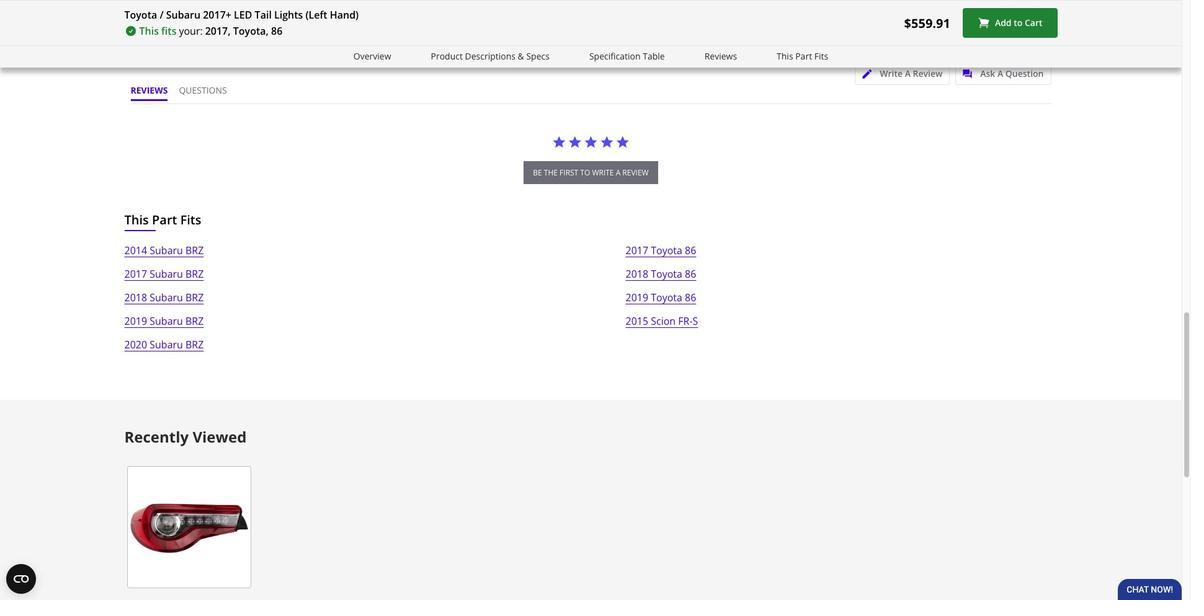 Task type: describe. For each thing, give the bounding box(es) containing it.
descriptions
[[465, 50, 516, 62]]

2020 subaru brz link
[[124, 337, 204, 361]]

this fits your: 2017, toyota, 86
[[139, 24, 282, 38]]

your:
[[179, 24, 203, 38]]

write
[[592, 168, 614, 178]]

2018 subaru brz link
[[124, 290, 204, 314]]

specification
[[589, 50, 641, 62]]

reviews
[[705, 50, 737, 62]]

first
[[560, 168, 578, 178]]

the
[[544, 168, 558, 178]]

brz for 2018 subaru brz
[[186, 291, 204, 305]]

86 for 2019 toyota 86
[[685, 291, 696, 305]]

fr-
[[678, 315, 693, 328]]

overview
[[354, 50, 391, 62]]

2017 subaru brz link
[[124, 266, 204, 290]]

write
[[880, 68, 903, 80]]

2017 for 2017 toyota 86
[[626, 244, 648, 258]]

2 star image from the left
[[616, 135, 630, 149]]

1 vertical spatial this part fits
[[124, 212, 201, 229]]

be the first to write a review button
[[524, 162, 658, 185]]

write a review
[[880, 68, 943, 80]]

review
[[622, 168, 649, 178]]

subaru up your: at the top of the page
[[166, 8, 200, 22]]

brz for 2017 subaru brz
[[186, 268, 204, 281]]

2018 toyota 86 link
[[626, 266, 696, 290]]

brz for 2019 subaru brz
[[186, 315, 204, 328]]

brz for 2020 subaru brz
[[186, 338, 204, 352]]

86 for 2018 toyota 86
[[685, 268, 696, 281]]

2015
[[626, 315, 648, 328]]

0 vertical spatial this part fits
[[777, 50, 828, 62]]

tail
[[255, 8, 272, 22]]

write no frame image
[[862, 70, 878, 79]]

specification table
[[589, 50, 665, 62]]

product descriptions & specs
[[431, 50, 550, 62]]

be the first to write a review
[[533, 168, 649, 178]]

product
[[431, 50, 463, 62]]

sub84912ca190 toyota / subaru 2017+ led tail lights (left hand), image
[[127, 467, 251, 589]]

fits
[[161, 24, 176, 38]]

2017,
[[205, 24, 231, 38]]

subaru for 2014
[[150, 244, 183, 258]]

2015 scion fr-s
[[626, 315, 698, 328]]

dialog image
[[963, 70, 978, 79]]

ask
[[980, 68, 995, 80]]

table
[[643, 50, 665, 62]]

ask a question
[[980, 68, 1044, 80]]

2017 toyota 86
[[626, 244, 696, 258]]

2019 toyota 86
[[626, 291, 696, 305]]

recently
[[124, 427, 189, 448]]

1 star image from the left
[[600, 135, 614, 149]]

scion
[[651, 315, 676, 328]]

subaru for 2020
[[150, 338, 183, 352]]

tab list containing reviews
[[131, 85, 238, 104]]

2020
[[124, 338, 147, 352]]

add
[[995, 17, 1012, 29]]

2017 subaru brz
[[124, 268, 204, 281]]

open widget image
[[6, 565, 36, 594]]

subaru for 2019
[[150, 315, 183, 328]]

cart
[[1025, 17, 1043, 29]]

2 vertical spatial this
[[124, 212, 149, 229]]

2020 subaru brz
[[124, 338, 204, 352]]

led
[[234, 8, 252, 22]]

product descriptions & specs link
[[431, 50, 550, 64]]

86 down the 'lights'
[[271, 24, 282, 38]]

1 vertical spatial this
[[777, 50, 793, 62]]

/
[[160, 8, 164, 22]]

2014 subaru brz link
[[124, 243, 204, 266]]



Task type: vqa. For each thing, say whether or not it's contained in the screenshot.
2014 subaru brz
yes



Task type: locate. For each thing, give the bounding box(es) containing it.
subaru down 2019 subaru brz link
[[150, 338, 183, 352]]

1 star image from the left
[[552, 135, 566, 149]]

2017+
[[203, 8, 231, 22]]

1 horizontal spatial this part fits
[[777, 50, 828, 62]]

2018 for 2018 toyota 86
[[626, 268, 648, 281]]

2 star image from the left
[[568, 135, 582, 149]]

2019 for 2019 subaru brz
[[124, 315, 147, 328]]

to inside 'button'
[[580, 168, 590, 178]]

3 brz from the top
[[186, 291, 204, 305]]

brz up 2017 subaru brz
[[186, 244, 204, 258]]

tab list
[[131, 85, 238, 104]]

0 vertical spatial fits
[[814, 50, 828, 62]]

toyota up 2018 toyota 86
[[651, 244, 682, 258]]

this part fits
[[777, 50, 828, 62], [124, 212, 201, 229]]

brz down 2018 subaru brz link
[[186, 315, 204, 328]]

0 horizontal spatial 2017
[[124, 268, 147, 281]]

86 up s
[[685, 291, 696, 305]]

part inside this part fits link
[[795, 50, 812, 62]]

to right first
[[580, 168, 590, 178]]

0 vertical spatial this
[[139, 24, 159, 38]]

2019 toyota 86 link
[[626, 290, 696, 314]]

1 horizontal spatial a
[[998, 68, 1003, 80]]

86 up 2018 toyota 86
[[685, 244, 696, 258]]

toyota for 2017
[[651, 244, 682, 258]]

toyota inside 'link'
[[651, 291, 682, 305]]

$559.91
[[904, 15, 950, 31]]

0 horizontal spatial fits
[[180, 212, 201, 229]]

0 horizontal spatial star image
[[600, 135, 614, 149]]

a inside ask a question dropdown button
[[998, 68, 1003, 80]]

1 horizontal spatial 2019
[[626, 291, 648, 305]]

2018 toyota 86
[[626, 268, 696, 281]]

recently viewed
[[124, 427, 247, 448]]

viewed
[[193, 427, 247, 448]]

be
[[533, 168, 542, 178]]

0 horizontal spatial a
[[905, 68, 911, 80]]

0 vertical spatial 2019
[[626, 291, 648, 305]]

0 horizontal spatial to
[[580, 168, 590, 178]]

specification table link
[[589, 50, 665, 64]]

star image up first
[[568, 135, 582, 149]]

specs
[[526, 50, 550, 62]]

brz down the 2014 subaru brz link
[[186, 268, 204, 281]]

86 inside 'link'
[[685, 291, 696, 305]]

brz down 2019 subaru brz link
[[186, 338, 204, 352]]

1 vertical spatial part
[[152, 212, 177, 229]]

star image
[[552, 135, 566, 149], [568, 135, 582, 149], [584, 135, 598, 149]]

2017
[[626, 244, 648, 258], [124, 268, 147, 281]]

subaru down the 2014 subaru brz link
[[150, 268, 183, 281]]

write a review button
[[855, 64, 950, 85]]

subaru for 2017
[[150, 268, 183, 281]]

(left
[[306, 8, 327, 22]]

s
[[693, 315, 698, 328]]

1 brz from the top
[[186, 244, 204, 258]]

a
[[616, 168, 621, 178]]

1 horizontal spatial 2018
[[626, 268, 648, 281]]

toyota / subaru 2017+ led tail lights (left hand)
[[124, 8, 359, 22]]

ask a question button
[[955, 64, 1051, 85]]

subaru
[[166, 8, 200, 22], [150, 244, 183, 258], [150, 268, 183, 281], [150, 291, 183, 305], [150, 315, 183, 328], [150, 338, 183, 352]]

hand)
[[330, 8, 359, 22]]

0 vertical spatial to
[[1014, 17, 1023, 29]]

2019 subaru brz link
[[124, 314, 204, 337]]

fits
[[814, 50, 828, 62], [180, 212, 201, 229]]

brz
[[186, 244, 204, 258], [186, 268, 204, 281], [186, 291, 204, 305], [186, 315, 204, 328], [186, 338, 204, 352]]

1 horizontal spatial to
[[1014, 17, 1023, 29]]

0 horizontal spatial this part fits
[[124, 212, 201, 229]]

1 horizontal spatial star image
[[568, 135, 582, 149]]

2 brz from the top
[[186, 268, 204, 281]]

0 vertical spatial 2017
[[626, 244, 648, 258]]

a right ask
[[998, 68, 1003, 80]]

3 star image from the left
[[584, 135, 598, 149]]

2017 toyota 86 link
[[626, 243, 696, 266]]

1 vertical spatial fits
[[180, 212, 201, 229]]

2014
[[124, 244, 147, 258]]

1 vertical spatial to
[[580, 168, 590, 178]]

part
[[795, 50, 812, 62], [152, 212, 177, 229]]

2019 for 2019 toyota 86
[[626, 291, 648, 305]]

this part fits link
[[777, 50, 828, 64]]

1 horizontal spatial star image
[[616, 135, 630, 149]]

to inside button
[[1014, 17, 1023, 29]]

to
[[1014, 17, 1023, 29], [580, 168, 590, 178]]

1 a from the left
[[905, 68, 911, 80]]

toyota for 2019
[[651, 291, 682, 305]]

5 brz from the top
[[186, 338, 204, 352]]

toyota for 2018
[[651, 268, 682, 281]]

0 horizontal spatial 2018
[[124, 291, 147, 305]]

toyota down 2017 toyota 86 link
[[651, 268, 682, 281]]

to right add
[[1014, 17, 1023, 29]]

2019 inside 'link'
[[626, 291, 648, 305]]

star image
[[600, 135, 614, 149], [616, 135, 630, 149]]

2015 scion fr-s link
[[626, 314, 698, 337]]

a
[[905, 68, 911, 80], [998, 68, 1003, 80]]

toyota left /
[[124, 8, 157, 22]]

86
[[271, 24, 282, 38], [685, 244, 696, 258], [685, 268, 696, 281], [685, 291, 696, 305]]

2019 subaru brz
[[124, 315, 204, 328]]

toyota,
[[233, 24, 269, 38]]

this
[[139, 24, 159, 38], [777, 50, 793, 62], [124, 212, 149, 229]]

1 vertical spatial 2017
[[124, 268, 147, 281]]

subaru for 2018
[[150, 291, 183, 305]]

question
[[1006, 68, 1044, 80]]

add to cart button
[[963, 8, 1057, 38]]

questions
[[179, 85, 227, 96]]

2 horizontal spatial star image
[[584, 135, 598, 149]]

1 vertical spatial 2018
[[124, 291, 147, 305]]

toyota
[[124, 8, 157, 22], [651, 244, 682, 258], [651, 268, 682, 281], [651, 291, 682, 305]]

2019
[[626, 291, 648, 305], [124, 315, 147, 328]]

overview link
[[354, 50, 391, 64]]

brz down 2017 subaru brz link
[[186, 291, 204, 305]]

star image up be the first to write a review
[[584, 135, 598, 149]]

86 for 2017 toyota 86
[[685, 244, 696, 258]]

reviews link
[[705, 50, 737, 64]]

star image up write at the top of page
[[600, 135, 614, 149]]

2017 for 2017 subaru brz
[[124, 268, 147, 281]]

subaru down 2018 subaru brz link
[[150, 315, 183, 328]]

2019 up 2020
[[124, 315, 147, 328]]

subaru up 2017 subaru brz
[[150, 244, 183, 258]]

a for ask
[[998, 68, 1003, 80]]

0 horizontal spatial star image
[[552, 135, 566, 149]]

2019 up 2015
[[626, 291, 648, 305]]

1 horizontal spatial 2017
[[626, 244, 648, 258]]

1 horizontal spatial fits
[[814, 50, 828, 62]]

0 horizontal spatial 2019
[[124, 315, 147, 328]]

a for write
[[905, 68, 911, 80]]

4 brz from the top
[[186, 315, 204, 328]]

2018 down 2017 toyota 86 link
[[626, 268, 648, 281]]

0 horizontal spatial part
[[152, 212, 177, 229]]

2017 up 2018 toyota 86
[[626, 244, 648, 258]]

star image up the
[[552, 135, 566, 149]]

a right write
[[905, 68, 911, 80]]

1 horizontal spatial part
[[795, 50, 812, 62]]

&
[[518, 50, 524, 62]]

reviews
[[131, 85, 168, 96]]

1 vertical spatial 2019
[[124, 315, 147, 328]]

a inside write a review dropdown button
[[905, 68, 911, 80]]

2018 down 2017 subaru brz link
[[124, 291, 147, 305]]

lights
[[274, 8, 303, 22]]

subaru down 2017 subaru brz link
[[150, 291, 183, 305]]

toyota down 2018 toyota 86 link
[[651, 291, 682, 305]]

2014 subaru brz
[[124, 244, 204, 258]]

2017 down 2014
[[124, 268, 147, 281]]

86 down 2017 toyota 86 link
[[685, 268, 696, 281]]

2018 subaru brz
[[124, 291, 204, 305]]

2 a from the left
[[998, 68, 1003, 80]]

add to cart
[[995, 17, 1043, 29]]

review
[[913, 68, 943, 80]]

2018 for 2018 subaru brz
[[124, 291, 147, 305]]

star image up a at right top
[[616, 135, 630, 149]]

brz for 2014 subaru brz
[[186, 244, 204, 258]]

0 vertical spatial part
[[795, 50, 812, 62]]

0 vertical spatial 2018
[[626, 268, 648, 281]]

2018
[[626, 268, 648, 281], [124, 291, 147, 305]]

fits inside this part fits link
[[814, 50, 828, 62]]



